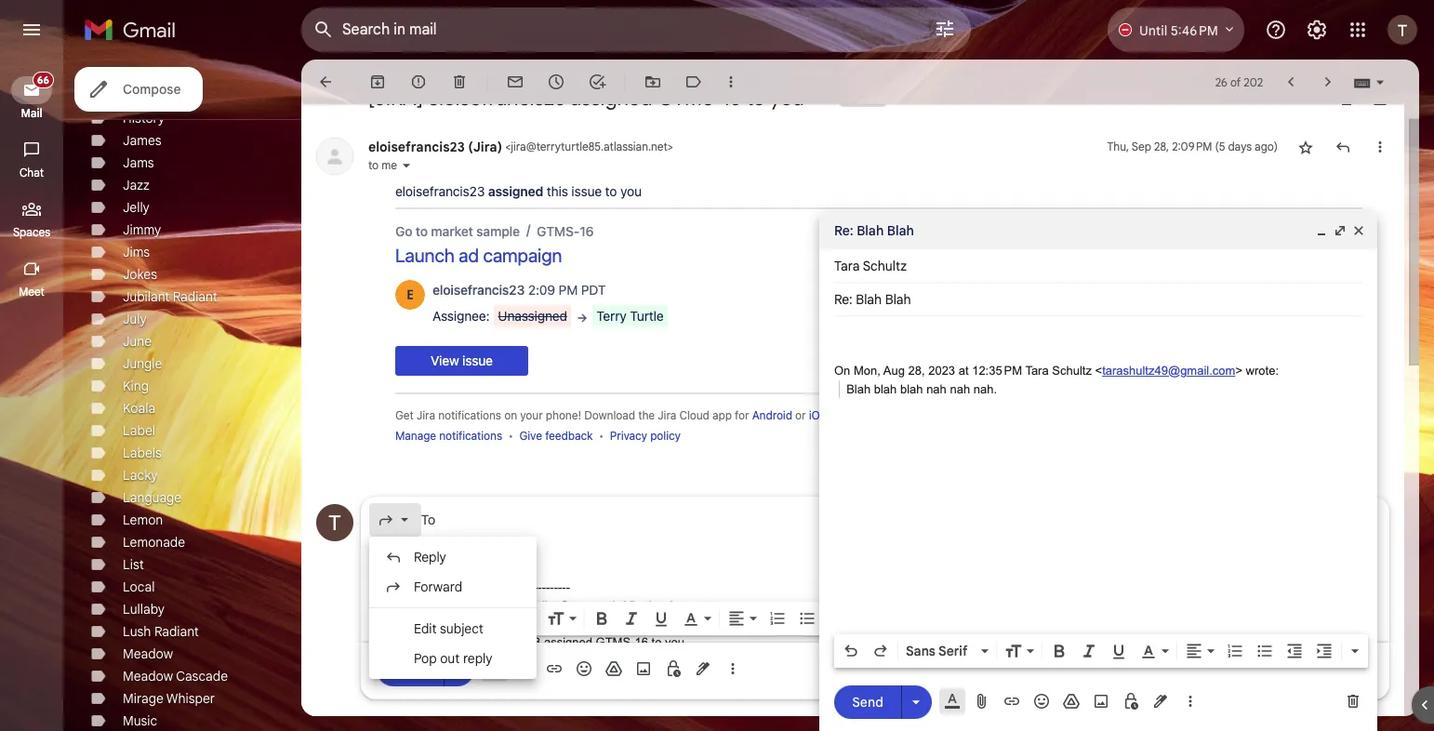 Task type: vqa. For each thing, say whether or not it's contained in the screenshot.
at inside the ---------- Forwarded message --------- From: eloisefrancis23 (Jira) <jira@terryturtle85.atlassian.net> Date: Thu, Sep 28, 2023 at 2:09 PM Subject: [JIRA] eloisefrancis23 assigned GTMS-16 to you To:  <terryturtle85@gmail.com>
yes



Task type: locate. For each thing, give the bounding box(es) containing it.
newer image
[[1282, 73, 1300, 91]]

[jira] inside ---------- forwarded message --------- from: eloisefrancis23 (jira) <jira@terryturtle85.atlassian.net> date: thu, sep 28, 2023 at 2:09 pm subject: [jira] eloisefrancis23 assigned gtms-16 to you to:  <terryturtle85@gmail.com>
[[424, 635, 457, 649]]

1 horizontal spatial italic ‪(⌘i)‬ image
[[1080, 642, 1098, 660]]

sample
[[476, 223, 520, 239]]

1 horizontal spatial insert signature image
[[1151, 692, 1170, 711]]

meadow down lush
[[123, 645, 173, 662]]

compose button
[[74, 67, 203, 112]]

jams
[[123, 154, 154, 171]]

jimmy link
[[123, 221, 161, 238]]

1 nah from the left
[[926, 382, 947, 396]]

2 meadow from the top
[[123, 668, 173, 685]]

1 vertical spatial eloisefrancis23 assigned this issue to you
[[392, 707, 638, 722]]

wrote:
[[1246, 364, 1279, 378]]

radiant up "meadow" "link"
[[154, 623, 199, 640]]

date:
[[377, 617, 406, 631]]

1 horizontal spatial more options image
[[1185, 692, 1196, 711]]

notifications right manage
[[439, 429, 502, 443]]

[jira] left delete icon
[[368, 86, 423, 111]]

0 horizontal spatial nah
[[926, 382, 947, 396]]

2 vertical spatial 28,
[[461, 617, 478, 631]]

16
[[722, 86, 741, 111], [580, 223, 594, 239], [635, 635, 648, 649]]

eloisefrancis23 assigned this issue to you down insert link ‪(⌘k)‬ image
[[392, 707, 638, 722]]

0 horizontal spatial insert files using drive image
[[605, 659, 623, 678]]

Message Body text field
[[834, 326, 1363, 629]]

1 horizontal spatial [jira]
[[424, 635, 457, 649]]

jira
[[417, 409, 435, 423], [658, 409, 676, 423]]

the
[[638, 409, 655, 423]]

14 - from the left
[[546, 581, 550, 595]]

lush radiant
[[123, 623, 199, 640]]

toggle confidential mode image down underline ‪(⌘u)‬ icon
[[664, 659, 683, 678]]

1 vertical spatial >
[[1235, 364, 1243, 378]]

report spam image
[[409, 73, 428, 91]]

sep up out
[[436, 617, 458, 631]]

10 - from the left
[[413, 581, 417, 595]]

0 vertical spatial (jira)
[[468, 139, 502, 155]]

gtms- down bold ‪(⌘b)‬ icon
[[596, 635, 635, 649]]

28, up reply on the left of page
[[461, 617, 478, 631]]

reply image
[[384, 548, 403, 567]]

radiant right jubilant
[[173, 288, 217, 305]]

1 horizontal spatial send
[[852, 693, 883, 710]]

labels link
[[123, 445, 162, 461]]

give
[[519, 429, 542, 443]]

1 vertical spatial toggle confidential mode image
[[1122, 692, 1140, 711]]

< right schultz
[[1095, 364, 1102, 378]]

insert files using drive image down bold ‪(⌘b)‬ icon
[[605, 659, 623, 678]]

turtle
[[630, 308, 664, 324]]

1 horizontal spatial insert files using drive image
[[1062, 692, 1081, 711]]

sep left the "(5"
[[1132, 140, 1151, 153]]

0 vertical spatial >
[[668, 140, 673, 153]]

forwarded
[[420, 581, 478, 595]]

jokes
[[123, 266, 157, 283]]

insert emoji ‪(⌘⇧2)‬ image right insert link ‪(⌘k)‬ icon
[[1032, 692, 1051, 711]]

(jira) down message
[[502, 599, 532, 613]]

send right to:
[[395, 661, 426, 678]]

1 horizontal spatial insert photo image
[[1092, 692, 1110, 711]]

dialog containing sans serif
[[819, 212, 1377, 731]]

1 horizontal spatial jira
[[658, 409, 676, 423]]

forward image
[[384, 578, 403, 596]]

.
[[827, 409, 830, 423]]

to
[[746, 86, 765, 111], [368, 158, 379, 172], [605, 183, 617, 199], [416, 223, 428, 239], [652, 635, 662, 649], [601, 707, 613, 722]]

schultz
[[1052, 364, 1092, 378]]

0 vertical spatial gtms-
[[657, 86, 722, 111]]

1 vertical spatial meadow
[[123, 668, 173, 685]]

→ image
[[574, 310, 589, 325]]

< down mark as unread icon
[[505, 140, 511, 153]]

formatting options toolbar
[[377, 602, 982, 635], [834, 634, 1368, 668]]

0 vertical spatial <
[[505, 140, 511, 153]]

sep
[[1132, 140, 1151, 153], [436, 617, 458, 631]]

0 horizontal spatial insert emoji ‪(⌘⇧2)‬ image
[[575, 659, 593, 678]]

1 vertical spatial insert signature image
[[1151, 692, 1170, 711]]

numbered list ‪(⌘⇧7)‬ image
[[768, 609, 787, 628], [1226, 642, 1244, 660]]

1 horizontal spatial send button
[[834, 685, 901, 718]]

music
[[123, 712, 157, 729]]

0 horizontal spatial 16
[[580, 223, 594, 239]]

1 vertical spatial 2023
[[481, 617, 508, 631]]

0 horizontal spatial send
[[395, 661, 426, 678]]

navigation
[[0, 60, 65, 731]]

at left 12:35 pm
[[959, 364, 969, 378]]

2023
[[928, 364, 955, 378], [481, 617, 508, 631]]

at down message
[[512, 617, 522, 631]]

2 vertical spatial issue
[[568, 707, 598, 722]]

1 meadow from the top
[[123, 645, 173, 662]]

tara
[[1025, 364, 1049, 378]]

support image
[[1265, 19, 1287, 41]]

eloisefrancis23 (jira) cell
[[368, 139, 673, 155]]

---------- forwarded message --------- from: eloisefrancis23 (jira) <jira@terryturtle85.atlassian.net> date: thu, sep 28, 2023 at 2:09 pm subject: [jira] eloisefrancis23 assigned gtms-16 to you to:  <terryturtle85@gmail.com>
[[377, 581, 714, 667]]

eloisefrancis23 assigned this issue to you up /
[[395, 183, 642, 199]]

> inside on mon, aug 28, 2023 at 12:35 pm tara schultz < tarashultz49@gmail.com > wrote: blah blah blah nah nah nah.
[[1235, 364, 1243, 378]]

0 horizontal spatial •
[[508, 429, 513, 443]]

italic ‪(⌘i)‬ image
[[622, 609, 641, 628], [1080, 642, 1098, 660]]

you inside ---------- forwarded message --------- from: eloisefrancis23 (jira) <jira@terryturtle85.atlassian.net> date: thu, sep 28, 2023 at 2:09 pm subject: [jira] eloisefrancis23 assigned gtms-16 to you to:  <terryturtle85@gmail.com>
[[665, 635, 684, 649]]

1 horizontal spatial 2:09 pm
[[1172, 140, 1212, 153]]

0 vertical spatial toggle confidential mode image
[[664, 659, 683, 678]]

send button
[[377, 652, 444, 686], [834, 685, 901, 718]]

1 vertical spatial gtms-
[[537, 223, 580, 239]]

26
[[1215, 75, 1228, 89]]

chat heading
[[0, 166, 63, 180]]

1 vertical spatial thu,
[[409, 617, 433, 631]]

1 vertical spatial italic ‪(⌘i)‬ image
[[1080, 642, 1098, 660]]

1 horizontal spatial at
[[959, 364, 969, 378]]

1 horizontal spatial •
[[599, 429, 604, 443]]

0 horizontal spatial [jira]
[[368, 86, 423, 111]]

1 horizontal spatial thu,
[[1107, 140, 1129, 153]]

12 - from the left
[[538, 581, 542, 595]]

local
[[123, 578, 155, 595]]

1 vertical spatial radiant
[[154, 623, 199, 640]]

mark as unread image
[[506, 73, 525, 91]]

thu, sep 28, 2:09 pm (5 days ago) cell
[[1107, 138, 1278, 156]]

> inside 'eloisefrancis23 (jira) < jira@terryturtle85.atlassian.net >'
[[668, 140, 673, 153]]

send button down "subject:"
[[377, 652, 444, 686]]

0 vertical spatial radiant
[[173, 288, 217, 305]]

your
[[520, 409, 543, 423]]

this up gtms-16 link
[[547, 183, 568, 199]]

king
[[123, 378, 149, 394]]

snooze image
[[547, 73, 565, 91]]

advanced search options image
[[926, 10, 964, 47]]

nah.
[[974, 382, 997, 396]]

send button left more send options icon
[[834, 685, 901, 718]]

serif
[[938, 643, 968, 659]]

(5
[[1215, 140, 1225, 153]]

Search in mail search field
[[301, 7, 971, 52]]

settings image
[[1306, 19, 1328, 41]]

1 vertical spatial sep
[[436, 617, 458, 631]]

1 vertical spatial issue
[[462, 353, 493, 369]]

nah
[[926, 382, 947, 396], [950, 382, 970, 396]]

Search in mail text field
[[342, 20, 882, 39]]

0 horizontal spatial at
[[512, 617, 522, 631]]

0 horizontal spatial 28,
[[461, 617, 478, 631]]

0 horizontal spatial more options image
[[727, 659, 738, 678]]

get jira notifications on your phone! download the jira cloud app for android or ios .
[[395, 409, 830, 423]]

0 vertical spatial this
[[547, 183, 568, 199]]

0 horizontal spatial <
[[505, 140, 511, 153]]

0 horizontal spatial >
[[668, 140, 673, 153]]

sep inside ---------- forwarded message --------- from: eloisefrancis23 (jira) <jira@terryturtle85.atlassian.net> date: thu, sep 28, 2023 at 2:09 pm subject: [jira] eloisefrancis23 assigned gtms-16 to you to:  <terryturtle85@gmail.com>
[[436, 617, 458, 631]]

thu, sep 28, 2:09 pm (5 days ago)
[[1107, 140, 1278, 153]]

gmail image
[[84, 11, 185, 48]]

1 vertical spatial numbered list ‪(⌘⇧7)‬ image
[[1226, 642, 1244, 660]]

1 horizontal spatial 28,
[[908, 364, 925, 378]]

1 horizontal spatial >
[[1235, 364, 1243, 378]]

0 horizontal spatial 2:09 pm
[[525, 617, 568, 631]]

eloisefrancis23 2:09 pm pdt
[[432, 282, 606, 298]]

more options image
[[727, 659, 738, 678], [1185, 692, 1196, 711]]

eloisefrancis23 up reply on the left of page
[[460, 635, 541, 649]]

1 vertical spatial (jira)
[[502, 599, 532, 613]]

phone!
[[546, 409, 581, 423]]

cascade
[[176, 668, 228, 685]]

lemon
[[123, 512, 163, 528]]

jira up policy
[[658, 409, 676, 423]]

1 horizontal spatial insert emoji ‪(⌘⇧2)‬ image
[[1032, 692, 1051, 711]]

issue
[[571, 183, 602, 199], [462, 353, 493, 369], [568, 707, 598, 722]]

eloisefrancis23 assigned this issue to you inside message body text field
[[392, 707, 638, 722]]

james link
[[123, 132, 162, 149]]

undo ‪(⌘z)‬ image
[[842, 642, 860, 660]]

gtms-16 link
[[537, 223, 594, 239]]

2023 right the 'aug'
[[928, 364, 955, 378]]

• down download
[[599, 429, 604, 443]]

dialog
[[819, 212, 1377, 731]]

give feedback link
[[519, 429, 593, 443]]

>
[[668, 140, 673, 153], [1235, 364, 1243, 378]]

2:09 pm up insert link ‪(⌘k)‬ image
[[525, 617, 568, 631]]

jazz
[[123, 177, 150, 193]]

insert files using drive image
[[605, 659, 623, 678], [1062, 692, 1081, 711]]

16 down <jira@terryturtle85.atlassian.net>
[[635, 635, 648, 649]]

insert emoji ‪(⌘⇧2)‬ image right insert link ‪(⌘k)‬ image
[[575, 659, 593, 678]]

0 horizontal spatial blah
[[874, 382, 897, 396]]

assigned up 'jira@terryturtle85.atlassian.net'
[[570, 86, 653, 111]]

jungle
[[123, 355, 162, 372]]

app
[[712, 409, 732, 423]]

2:09 pm left the "(5"
[[1172, 140, 1212, 153]]

2 - from the left
[[381, 581, 385, 595]]

2 horizontal spatial gtms-
[[657, 86, 722, 111]]

view
[[431, 353, 459, 369]]

formatting options toolbar containing sans serif
[[834, 634, 1368, 668]]

16 left not important switch
[[722, 86, 741, 111]]

1 vertical spatial notifications
[[439, 429, 502, 443]]

italic ‪(⌘i)‬ image right bold ‪(⌘b)‬ icon
[[622, 609, 641, 628]]

2 vertical spatial 16
[[635, 635, 648, 649]]

indent less ‪(⌘[)‬ image
[[1285, 642, 1304, 660]]

2023 inside on mon, aug 28, 2023 at 12:35 pm tara schultz < tarashultz49@gmail.com > wrote: blah blah blah nah nah nah.
[[928, 364, 955, 378]]

jira right get
[[417, 409, 435, 423]]

1 horizontal spatial toggle confidential mode image
[[1122, 692, 1140, 711]]

notifications up manage notifications link
[[438, 409, 501, 423]]

7 - from the left
[[401, 581, 405, 595]]

go to market sample link
[[395, 223, 520, 239]]

18 - from the left
[[562, 581, 566, 595]]

0 vertical spatial 2:09 pm
[[1172, 140, 1212, 153]]

0 vertical spatial at
[[959, 364, 969, 378]]

0 horizontal spatial gtms-
[[537, 223, 580, 239]]

0 vertical spatial insert emoji ‪(⌘⇧2)‬ image
[[575, 659, 593, 678]]

ios
[[809, 409, 827, 423]]

26 of 202
[[1215, 75, 1263, 89]]

2023 down message
[[481, 617, 508, 631]]

1 horizontal spatial <
[[1095, 364, 1102, 378]]

(jira) down delete icon
[[468, 139, 502, 155]]

june link
[[123, 333, 152, 350]]

redo ‪(⌘y)‬ image
[[871, 642, 890, 660]]

assigned up insert link ‪(⌘k)‬ image
[[544, 635, 592, 649]]

eloisefrancis23 up eloisefrancis23 (jira) cell
[[428, 86, 566, 111]]

0 vertical spatial insert files using drive image
[[605, 659, 623, 678]]

list
[[123, 556, 144, 573]]

lush radiant link
[[123, 623, 199, 640]]

0 vertical spatial thu,
[[1107, 140, 1129, 153]]

minimize image
[[1314, 223, 1329, 238]]

0 vertical spatial eloisefrancis23 assigned this issue to you
[[395, 183, 642, 199]]

16 right /
[[580, 223, 594, 239]]

0 vertical spatial 28,
[[1154, 140, 1169, 153]]

spaces
[[13, 225, 50, 239]]

-
[[377, 581, 381, 595], [381, 581, 385, 595], [385, 581, 389, 595], [389, 581, 393, 595], [393, 581, 397, 595], [397, 581, 401, 595], [401, 581, 405, 595], [405, 581, 409, 595], [409, 581, 413, 595], [413, 581, 417, 595], [534, 581, 538, 595], [538, 581, 542, 595], [542, 581, 546, 595], [546, 581, 550, 595], [550, 581, 554, 595], [554, 581, 558, 595], [558, 581, 562, 595], [562, 581, 566, 595], [566, 581, 570, 595]]

ios link
[[809, 409, 827, 423]]

0 vertical spatial insert signature image
[[694, 659, 712, 678]]

this down insert link ‪(⌘k)‬ image
[[543, 707, 564, 722]]

eloisefrancis23 down forwarded
[[412, 599, 499, 613]]

insert signature image
[[694, 659, 712, 678], [1151, 692, 1170, 711]]

2 nah from the left
[[950, 382, 970, 396]]

insert files using drive image down bold ‪(⌘b)‬ image
[[1062, 692, 1081, 711]]

thu, inside cell
[[1107, 140, 1129, 153]]

1 vertical spatial more options image
[[1185, 692, 1196, 711]]

eloisefrancis23 down pop
[[392, 707, 481, 722]]

insert photo image down underline ‪(⌘u)‬ image
[[1092, 692, 1110, 711]]

0 horizontal spatial numbered list ‪(⌘⇧7)‬ image
[[768, 609, 787, 628]]

july link
[[123, 311, 147, 327]]

0 horizontal spatial italic ‪(⌘i)‬ image
[[622, 609, 641, 628]]

jungle link
[[123, 355, 162, 372]]

• left give
[[508, 429, 513, 443]]

1 vertical spatial 2:09 pm
[[525, 617, 568, 631]]

0 horizontal spatial sep
[[436, 617, 458, 631]]

28, left the "(5"
[[1154, 140, 1169, 153]]

italic ‪(⌘i)‬ image right bold ‪(⌘b)‬ image
[[1080, 642, 1098, 660]]

aug
[[883, 364, 905, 378]]

gtms- inside ---------- forwarded message --------- from: eloisefrancis23 (jira) <jira@terryturtle85.atlassian.net> date: thu, sep 28, 2023 at 2:09 pm subject: [jira] eloisefrancis23 assigned gtms-16 to you to:  <terryturtle85@gmail.com>
[[596, 635, 635, 649]]

blah
[[846, 382, 871, 396]]

insert photo image down underline ‪(⌘u)‬ icon
[[634, 659, 653, 678]]

add to tasks image
[[588, 73, 606, 91]]

66 link
[[11, 72, 54, 104]]

1 vertical spatial insert files using drive image
[[1062, 692, 1081, 711]]

more formatting options image
[[1346, 642, 1364, 660]]

this inside message body text field
[[543, 707, 564, 722]]

label link
[[123, 422, 155, 439]]

insert emoji ‪(⌘⇧2)‬ image
[[575, 659, 593, 678], [1032, 692, 1051, 711]]

toggle confidential mode image
[[664, 659, 683, 678], [1122, 692, 1140, 711]]

2 • from the left
[[599, 429, 604, 443]]

gtms- right /
[[537, 223, 580, 239]]

0 horizontal spatial thu,
[[409, 617, 433, 631]]

eloisefrancis23 up "market"
[[395, 183, 485, 199]]

1 horizontal spatial 16
[[635, 635, 648, 649]]

28,
[[1154, 140, 1169, 153], [908, 364, 925, 378], [461, 617, 478, 631]]

assigned down reply on the left of page
[[484, 707, 540, 722]]

to inside ---------- forwarded message --------- from: eloisefrancis23 (jira) <jira@terryturtle85.atlassian.net> date: thu, sep 28, 2023 at 2:09 pm subject: [jira] eloisefrancis23 assigned gtms-16 to you to:  <terryturtle85@gmail.com>
[[652, 635, 662, 649]]

1 horizontal spatial gtms-
[[596, 635, 635, 649]]

2 horizontal spatial 16
[[722, 86, 741, 111]]

meadow cascade
[[123, 668, 228, 685]]

notifications
[[438, 409, 501, 423], [439, 429, 502, 443]]

2 horizontal spatial 28,
[[1154, 140, 1169, 153]]

days
[[1228, 140, 1252, 153]]

0 horizontal spatial send button
[[377, 652, 444, 686]]

1 vertical spatial [jira]
[[424, 635, 457, 649]]

lemon link
[[123, 512, 163, 528]]

insert photo image
[[634, 659, 653, 678], [1092, 692, 1110, 711]]

1 vertical spatial this
[[543, 707, 564, 722]]

meadow down "meadow" "link"
[[123, 668, 173, 685]]

66
[[37, 73, 49, 86]]

0 vertical spatial issue
[[571, 183, 602, 199]]

0 vertical spatial meadow
[[123, 645, 173, 662]]

jira@terryturtle85.atlassian.net
[[511, 140, 668, 153]]

lemonade
[[123, 534, 185, 551]]

send left more send options icon
[[852, 693, 883, 710]]

gtms- down search in mail search field
[[657, 86, 722, 111]]

0 vertical spatial [jira]
[[368, 86, 423, 111]]

sans
[[906, 643, 936, 659]]

blah
[[874, 382, 897, 396], [900, 382, 923, 396]]

1 vertical spatial 16
[[580, 223, 594, 239]]

Not starred checkbox
[[1296, 138, 1315, 156]]

1 horizontal spatial blah
[[900, 382, 923, 396]]

0 vertical spatial insert photo image
[[634, 659, 653, 678]]

navigation containing mail
[[0, 60, 65, 731]]

2 blah from the left
[[900, 382, 923, 396]]

[jira] up out
[[424, 635, 457, 649]]

28, right the 'aug'
[[908, 364, 925, 378]]

language link
[[123, 489, 182, 506]]

discard draft ‪(⌘⇧d)‬ image
[[1344, 692, 1363, 711]]

jelly link
[[123, 199, 150, 216]]

numbered list ‪(⌘⇧7)‬ image left bulleted list ‪(⌘⇧8)‬ icon
[[768, 609, 787, 628]]

numbered list ‪(⌘⇧7)‬ image left bulleted list ‪(⌘⇧8)‬ image
[[1226, 642, 1244, 660]]

1 vertical spatial <
[[1095, 364, 1102, 378]]

jubilant radiant
[[123, 288, 217, 305]]

delete image
[[450, 73, 469, 91]]

toggle confidential mode image down underline ‪(⌘u)‬ image
[[1122, 692, 1140, 711]]

0 vertical spatial numbered list ‪(⌘⇧7)‬ image
[[768, 609, 787, 628]]

mirage whisper link
[[123, 690, 215, 707]]

june
[[123, 333, 152, 350]]

<
[[505, 140, 511, 153], [1095, 364, 1102, 378]]



Task type: describe. For each thing, give the bounding box(es) containing it.
bulleted list ‪(⌘⇧8)‬ image
[[1256, 642, 1274, 660]]

indent more ‪(⌘])‬ image
[[1315, 642, 1334, 660]]

jams link
[[123, 154, 154, 171]]

compose
[[123, 81, 181, 98]]

11 - from the left
[[534, 581, 538, 595]]

[jira] eloisefrancis23 assigned gtms-16 to you
[[368, 86, 804, 111]]

1 - from the left
[[377, 581, 381, 595]]

tarashultz49@gmail.com link
[[1102, 364, 1235, 378]]

Message Body text field
[[377, 543, 1374, 731]]

policy
[[650, 429, 681, 443]]

more send options image
[[907, 692, 925, 711]]

2023 inside ---------- forwarded message --------- from: eloisefrancis23 (jira) <jira@terryturtle85.atlassian.net> date: thu, sep 28, 2023 at 2:09 pm subject: [jira] eloisefrancis23 assigned gtms-16 to you to:  <terryturtle85@gmail.com>
[[481, 617, 508, 631]]

28, inside on mon, aug 28, 2023 at 12:35 pm tara schultz < tarashultz49@gmail.com > wrote: blah blah blah nah nah nah.
[[908, 364, 925, 378]]

1 horizontal spatial numbered list ‪(⌘⇧7)‬ image
[[1226, 642, 1244, 660]]

go
[[395, 223, 412, 239]]

0 horizontal spatial toggle confidential mode image
[[664, 659, 683, 678]]

1 jira from the left
[[417, 409, 435, 423]]

0 horizontal spatial insert photo image
[[634, 659, 653, 678]]

labels
[[123, 445, 162, 461]]

history
[[123, 110, 165, 126]]

meadow for "meadow" "link"
[[123, 645, 173, 662]]

radiant for jubilant radiant
[[173, 288, 217, 305]]

type of response image
[[377, 511, 395, 529]]

1 vertical spatial insert emoji ‪(⌘⇧2)‬ image
[[1032, 692, 1051, 711]]

search in mail image
[[307, 13, 340, 47]]

lemonade link
[[123, 534, 185, 551]]

meet
[[19, 285, 44, 299]]

view issue link
[[395, 346, 528, 376]]

meadow for meadow cascade
[[123, 668, 173, 685]]

terry
[[596, 308, 627, 324]]

issue inside message body text field
[[568, 707, 598, 722]]

reply
[[463, 650, 492, 667]]

android link
[[752, 409, 792, 423]]

from:
[[377, 599, 408, 613]]

eloisefrancis23 up show details image
[[368, 139, 465, 155]]

5 - from the left
[[393, 581, 397, 595]]

edit subject
[[414, 621, 483, 637]]

tarashultz49@gmail.com
[[1102, 364, 1235, 378]]

4 - from the left
[[389, 581, 393, 595]]

archive image
[[368, 73, 387, 91]]

main menu image
[[20, 19, 43, 41]]

/
[[526, 221, 530, 237]]

inbox button
[[840, 90, 873, 107]]

select input tool image
[[1375, 75, 1386, 89]]

jelly
[[123, 199, 150, 216]]

attach files image
[[973, 692, 991, 711]]

july
[[123, 311, 147, 327]]

< inside on mon, aug 28, 2023 at 12:35 pm tara schultz < tarashultz49@gmail.com > wrote: blah blah blah nah nah nah.
[[1095, 364, 1102, 378]]

koala
[[123, 400, 155, 417]]

16 inside go to market sample / gtms-16 launch ad campaign
[[580, 223, 594, 239]]

or
[[795, 409, 806, 423]]

mirage whisper
[[123, 690, 215, 707]]

jubilant
[[123, 288, 170, 305]]

king link
[[123, 378, 149, 394]]

ad
[[459, 245, 479, 266]]

gtms- inside go to market sample / gtms-16 launch ad campaign
[[537, 223, 580, 239]]

radiant for lush radiant
[[154, 623, 199, 640]]

jokes link
[[123, 266, 157, 283]]

android
[[752, 409, 792, 423]]

close image
[[1351, 223, 1366, 238]]

inbox
[[843, 91, 871, 105]]

language
[[123, 489, 182, 506]]

forward
[[414, 579, 462, 596]]

local link
[[123, 578, 155, 595]]

2:09 pm pdt
[[528, 282, 606, 298]]

3 - from the left
[[385, 581, 389, 595]]

view issue
[[431, 353, 493, 369]]

(jira) inside ---------- forwarded message --------- from: eloisefrancis23 (jira) <jira@terryturtle85.atlassian.net> date: thu, sep 28, 2023 at 2:09 pm subject: [jira] eloisefrancis23 assigned gtms-16 to you to:  <terryturtle85@gmail.com>
[[502, 599, 532, 613]]

to link
[[421, 512, 435, 529]]

to inside go to market sample / gtms-16 launch ad campaign
[[416, 223, 428, 239]]

out
[[440, 650, 460, 667]]

pop
[[414, 650, 437, 667]]

bold ‪(⌘b)‬ image
[[1050, 642, 1069, 660]]

privacy
[[610, 429, 647, 443]]

chat
[[20, 166, 44, 180]]

16 - from the left
[[554, 581, 558, 595]]

label
[[123, 422, 155, 439]]

mirage
[[123, 690, 163, 707]]

not starred image
[[1296, 138, 1315, 156]]

2 jira from the left
[[658, 409, 676, 423]]

assigned inside ---------- forwarded message --------- from: eloisefrancis23 (jira) <jira@terryturtle85.atlassian.net> date: thu, sep 28, 2023 at 2:09 pm subject: [jira] eloisefrancis23 assigned gtms-16 to you to:  <terryturtle85@gmail.com>
[[544, 635, 592, 649]]

at inside on mon, aug 28, 2023 at 12:35 pm tara schultz < tarashultz49@gmail.com > wrote: blah blah blah nah nah nah.
[[959, 364, 969, 378]]

jazz link
[[123, 177, 150, 193]]

manage
[[395, 429, 436, 443]]

send button for the left numbered list ‪(⌘⇧7)‬ image
[[377, 652, 444, 686]]

back to inbox image
[[316, 73, 335, 91]]

feedback
[[545, 429, 593, 443]]

terry turtle
[[596, 308, 664, 324]]

older image
[[1319, 73, 1337, 91]]

at inside ---------- forwarded message --------- from: eloisefrancis23 (jira) <jira@terryturtle85.atlassian.net> date: thu, sep 28, 2023 at 2:09 pm subject: [jira] eloisefrancis23 assigned gtms-16 to you to:  <terryturtle85@gmail.com>
[[512, 617, 522, 631]]

15 - from the left
[[550, 581, 554, 595]]

eloisefrancis23 up assignee:
[[432, 282, 525, 298]]

0 vertical spatial italic ‪(⌘i)‬ image
[[622, 609, 641, 628]]

eloisefrancis23 (jira) < jira@terryturtle85.atlassian.net >
[[368, 139, 673, 155]]

assignee:
[[432, 308, 490, 324]]

jimmy
[[123, 221, 161, 238]]

17 - from the left
[[558, 581, 562, 595]]

2:09 pm inside ---------- forwarded message --------- from: eloisefrancis23 (jira) <jira@terryturtle85.atlassian.net> date: thu, sep 28, 2023 at 2:09 pm subject: [jira] eloisefrancis23 assigned gtms-16 to you to:  <terryturtle85@gmail.com>
[[525, 617, 568, 631]]

1 • from the left
[[508, 429, 513, 443]]

koala link
[[123, 400, 155, 417]]

0 vertical spatial 16
[[722, 86, 741, 111]]

campaign
[[483, 245, 562, 266]]

launch
[[395, 245, 454, 266]]

manage notifications • give feedback • privacy policy
[[395, 429, 681, 443]]

thu, inside ---------- forwarded message --------- from: eloisefrancis23 (jira) <jira@terryturtle85.atlassian.net> date: thu, sep 28, 2023 at 2:09 pm subject: [jira] eloisefrancis23 assigned gtms-16 to you to:  <terryturtle85@gmail.com>
[[409, 617, 433, 631]]

< inside 'eloisefrancis23 (jira) < jira@terryturtle85.atlassian.net >'
[[505, 140, 511, 153]]

jubilant radiant link
[[123, 288, 217, 305]]

1 vertical spatial send
[[852, 693, 883, 710]]

8 - from the left
[[405, 581, 409, 595]]

edit
[[414, 621, 437, 637]]

pop out image
[[1333, 223, 1348, 238]]

13 - from the left
[[542, 581, 546, 595]]

ago)
[[1255, 140, 1278, 153]]

2:09 pm inside thu, sep 28, 2:09 pm (5 days ago) cell
[[1172, 140, 1212, 153]]

show details image
[[401, 160, 412, 171]]

28, inside cell
[[1154, 140, 1169, 153]]

meadow cascade link
[[123, 668, 228, 685]]

12:35 pm
[[972, 364, 1022, 378]]

Subject field
[[834, 290, 1363, 309]]

9 - from the left
[[409, 581, 413, 595]]

not important switch
[[813, 89, 832, 108]]

sans serif option
[[902, 642, 977, 660]]

spaces heading
[[0, 225, 63, 240]]

manage notifications link
[[395, 429, 502, 443]]

on
[[504, 409, 517, 423]]

unassigned
[[498, 308, 567, 324]]

sep inside cell
[[1132, 140, 1151, 153]]

insert link ‪(⌘k)‬ image
[[1003, 692, 1021, 711]]

lacky
[[123, 467, 157, 484]]

launch ad campaign link
[[395, 245, 562, 266]]

mail heading
[[0, 106, 63, 121]]

underline ‪(⌘u)‬ image
[[652, 610, 671, 629]]

send button for underline ‪(⌘u)‬ image
[[834, 685, 901, 718]]

underline ‪(⌘u)‬ image
[[1110, 643, 1128, 661]]

19 - from the left
[[566, 581, 570, 595]]

0 vertical spatial send
[[395, 661, 426, 678]]

6 - from the left
[[397, 581, 401, 595]]

subject
[[440, 621, 483, 637]]

insert link ‪(⌘k)‬ image
[[545, 659, 564, 678]]

bulleted list ‪(⌘⇧8)‬ image
[[798, 609, 817, 628]]

james
[[123, 132, 162, 149]]

music link
[[123, 712, 157, 729]]

me
[[381, 158, 397, 172]]

meet heading
[[0, 285, 63, 299]]

history link
[[123, 110, 165, 126]]

1 blah from the left
[[874, 382, 897, 396]]

<terryturtle85@gmail.com>
[[396, 653, 542, 667]]

assigned up /
[[488, 183, 543, 199]]

0 vertical spatial more options image
[[727, 659, 738, 678]]

bold ‪(⌘b)‬ image
[[592, 609, 611, 628]]

lush
[[123, 623, 151, 640]]

pop out reply
[[414, 650, 492, 667]]

reply
[[414, 549, 446, 566]]

16 inside ---------- forwarded message --------- from: eloisefrancis23 (jira) <jira@terryturtle85.atlassian.net> date: thu, sep 28, 2023 at 2:09 pm subject: [jira] eloisefrancis23 assigned gtms-16 to you to:  <terryturtle85@gmail.com>
[[635, 635, 648, 649]]

28, inside ---------- forwarded message --------- from: eloisefrancis23 (jira) <jira@terryturtle85.atlassian.net> date: thu, sep 28, 2023 at 2:09 pm subject: [jira] eloisefrancis23 assigned gtms-16 to you to:  <terryturtle85@gmail.com>
[[461, 617, 478, 631]]

go to market sample / gtms-16 launch ad campaign
[[395, 221, 594, 266]]

cloud
[[679, 409, 709, 423]]

0 vertical spatial notifications
[[438, 409, 501, 423]]

0 horizontal spatial insert signature image
[[694, 659, 712, 678]]

1 vertical spatial insert photo image
[[1092, 692, 1110, 711]]



